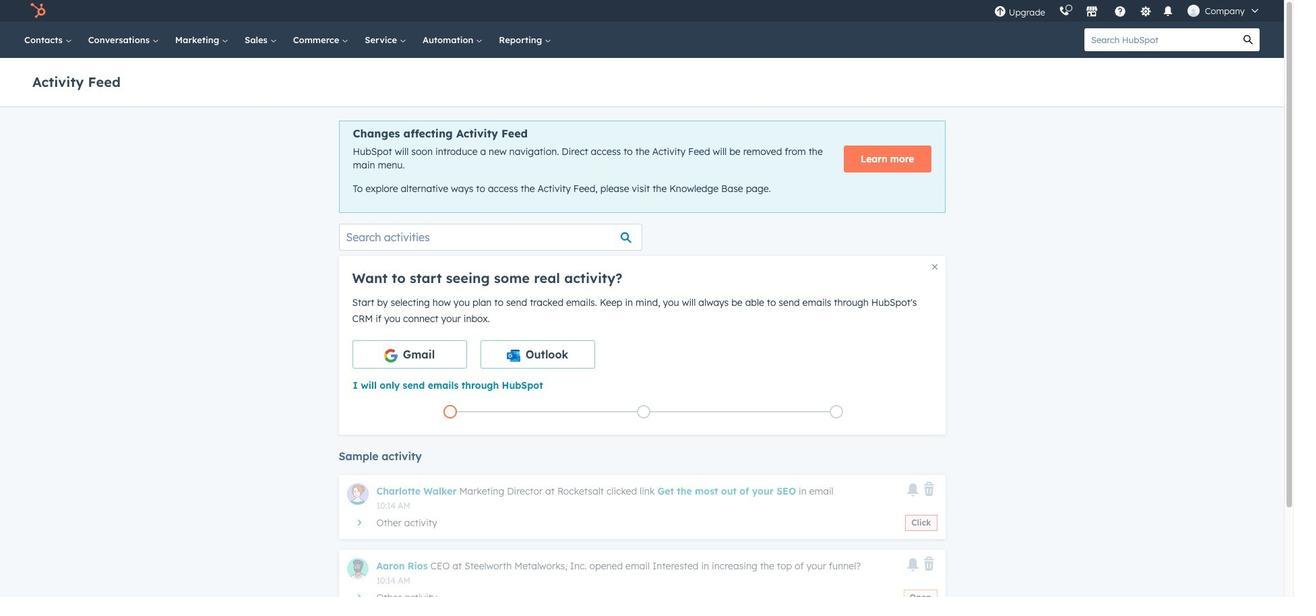 Task type: describe. For each thing, give the bounding box(es) containing it.
jacob simon image
[[1188, 5, 1200, 17]]

onboarding.steps.sendtrackedemailingmail.title image
[[640, 409, 647, 416]]

Search activities search field
[[339, 224, 642, 251]]

Search HubSpot search field
[[1085, 28, 1237, 51]]



Task type: locate. For each thing, give the bounding box(es) containing it.
marketplaces image
[[1086, 6, 1098, 18]]

menu
[[987, 0, 1268, 22]]

None checkbox
[[352, 340, 467, 369], [480, 340, 595, 369], [352, 340, 467, 369], [480, 340, 595, 369]]

close image
[[932, 264, 937, 269]]

list
[[354, 402, 933, 421]]

onboarding.steps.finalstep.title image
[[833, 409, 840, 416]]



